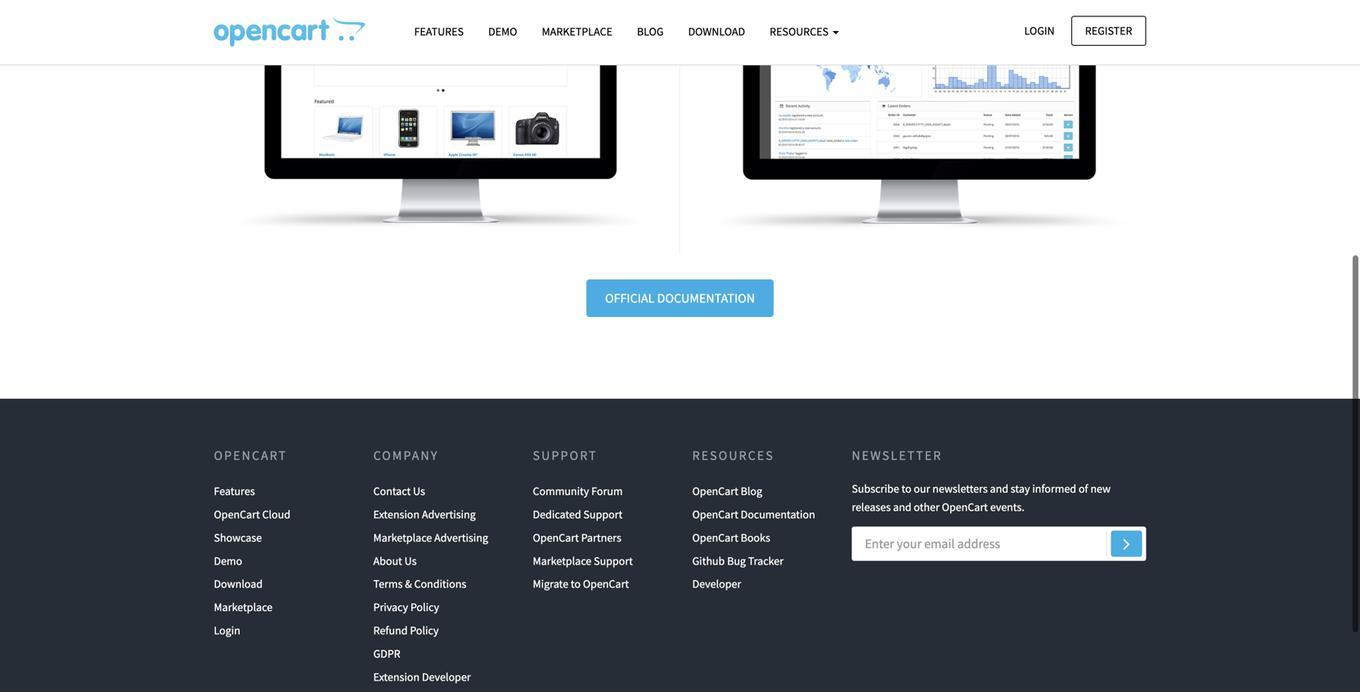 Task type: describe. For each thing, give the bounding box(es) containing it.
showcase link
[[214, 527, 262, 550]]

demo
[[973, 58, 1011, 74]]

refund
[[373, 624, 408, 638]]

newsletter
[[852, 448, 942, 464]]

1 horizontal spatial demo
[[488, 24, 517, 39]]

1 vertical spatial resources
[[692, 448, 774, 464]]

marketplace for the bottom marketplace link
[[214, 600, 273, 615]]

support for marketplace
[[594, 554, 633, 569]]

to for subscribe
[[902, 482, 912, 497]]

subscribe to our newsletters and stay informed of new releases and other opencart events.
[[852, 482, 1111, 515]]

opencart blog
[[692, 484, 762, 499]]

community forum link
[[533, 480, 623, 503]]

resources link
[[758, 17, 851, 46]]

0 horizontal spatial login link
[[214, 620, 240, 643]]

terms & conditions
[[373, 577, 466, 592]]

extension advertising link
[[373, 503, 476, 527]]

0 horizontal spatial and
[[893, 500, 912, 515]]

opencart for opencart blog
[[692, 484, 738, 499]]

& for terms
[[405, 577, 412, 592]]

marketplace for right marketplace link
[[542, 24, 613, 39]]

policy for refund policy
[[410, 624, 439, 638]]

new
[[1091, 482, 1111, 497]]

extension advertising
[[373, 508, 476, 522]]

documentation for opencart documentation
[[741, 508, 815, 522]]

extension developer link
[[373, 666, 471, 689]]

opencart for opencart documentation
[[692, 508, 738, 522]]

of
[[1079, 482, 1088, 497]]

terms & conditions link
[[373, 573, 466, 596]]

download for blog
[[688, 24, 745, 39]]

about us
[[373, 554, 417, 569]]

1 horizontal spatial login link
[[1011, 16, 1069, 46]]

refund policy link
[[373, 620, 439, 643]]

our
[[914, 482, 930, 497]]

books
[[741, 531, 770, 545]]

migrate
[[533, 577, 569, 592]]

contact us link
[[373, 480, 425, 503]]

marketplace advertising
[[373, 531, 488, 545]]

dedicated
[[533, 508, 581, 522]]

register link
[[1071, 16, 1146, 46]]

opencart for opencart cloud
[[214, 508, 260, 522]]

marketplace for marketplace support
[[533, 554, 592, 569]]

download for demo
[[214, 577, 263, 592]]

about
[[373, 554, 402, 569]]

us for contact us
[[413, 484, 425, 499]]

opencart down marketplace support link
[[583, 577, 629, 592]]

github bug tracker
[[692, 554, 784, 569]]

official documentation
[[605, 290, 755, 307]]

opencart partners
[[533, 531, 622, 545]]

advertising for marketplace advertising
[[434, 531, 488, 545]]

cloud
[[262, 508, 290, 522]]

other
[[914, 500, 940, 515]]

showcase
[[214, 531, 262, 545]]

newsletters
[[933, 482, 988, 497]]

policy for privacy policy
[[410, 600, 439, 615]]

features for opencart cloud
[[214, 484, 255, 499]]

gdpr
[[373, 647, 401, 662]]

migrate to opencart
[[533, 577, 629, 592]]

official documentation link
[[586, 280, 774, 317]]

support for dedicated
[[584, 508, 623, 522]]

download link for demo
[[214, 573, 263, 596]]

marketplace for marketplace advertising
[[373, 531, 432, 545]]

informed
[[1032, 482, 1076, 497]]

login & password: demo
[[828, 58, 1011, 74]]

1 vertical spatial login
[[828, 58, 870, 74]]

documentation for official documentation
[[657, 290, 755, 307]]

developer link
[[692, 573, 741, 596]]

marketplace advertising link
[[373, 527, 488, 550]]

opencart cloud
[[214, 508, 290, 522]]

terms
[[373, 577, 403, 592]]

marketplace support
[[533, 554, 633, 569]]

privacy
[[373, 600, 408, 615]]



Task type: vqa. For each thing, say whether or not it's contained in the screenshot.
like
no



Task type: locate. For each thing, give the bounding box(es) containing it.
0 vertical spatial support
[[533, 448, 598, 464]]

opencart down opencart blog link on the right bottom of the page
[[692, 508, 738, 522]]

opencart blog link
[[692, 480, 762, 503]]

download right blog link
[[688, 24, 745, 39]]

releases
[[852, 500, 891, 515]]

& for login
[[875, 58, 884, 74]]

extension down contact us link
[[373, 508, 420, 522]]

0 horizontal spatial demo
[[214, 554, 242, 569]]

&
[[875, 58, 884, 74], [405, 577, 412, 592]]

login link
[[1011, 16, 1069, 46], [214, 620, 240, 643]]

0 horizontal spatial download
[[214, 577, 263, 592]]

support up community
[[533, 448, 598, 464]]

tracker
[[748, 554, 784, 569]]

support up partners
[[584, 508, 623, 522]]

1 extension from the top
[[373, 508, 420, 522]]

0 horizontal spatial features
[[214, 484, 255, 499]]

opencart inside 'link'
[[533, 531, 579, 545]]

download down showcase link
[[214, 577, 263, 592]]

0 vertical spatial blog
[[637, 24, 664, 39]]

0 horizontal spatial download link
[[214, 573, 263, 596]]

advertising down the "extension advertising" link
[[434, 531, 488, 545]]

1 vertical spatial documentation
[[741, 508, 815, 522]]

forum
[[591, 484, 623, 499]]

0 vertical spatial login
[[1024, 23, 1055, 38]]

resources
[[770, 24, 831, 39], [692, 448, 774, 464]]

extension developer
[[373, 670, 471, 685]]

0 horizontal spatial features link
[[214, 480, 255, 503]]

1 vertical spatial blog
[[741, 484, 762, 499]]

official
[[605, 290, 655, 307]]

Enter your email address text field
[[852, 527, 1146, 561]]

opencart down newsletters
[[942, 500, 988, 515]]

marketplace up about us
[[373, 531, 432, 545]]

0 horizontal spatial login
[[214, 624, 240, 638]]

opencart up showcase
[[214, 508, 260, 522]]

features
[[414, 24, 464, 39], [214, 484, 255, 499]]

opencart books link
[[692, 527, 770, 550]]

1 vertical spatial login link
[[214, 620, 240, 643]]

opencart documentation link
[[692, 503, 815, 527]]

0 horizontal spatial &
[[405, 577, 412, 592]]

developer down github
[[692, 577, 741, 592]]

0 vertical spatial extension
[[373, 508, 420, 522]]

1 vertical spatial features link
[[214, 480, 255, 503]]

1 vertical spatial features
[[214, 484, 255, 499]]

0 vertical spatial login link
[[1011, 16, 1069, 46]]

1 vertical spatial advertising
[[434, 531, 488, 545]]

stay
[[1011, 482, 1030, 497]]

1 horizontal spatial demo link
[[476, 17, 530, 46]]

conditions
[[414, 577, 466, 592]]

0 vertical spatial to
[[902, 482, 912, 497]]

github
[[692, 554, 725, 569]]

extension down gdpr link on the left of page
[[373, 670, 420, 685]]

1 horizontal spatial developer
[[692, 577, 741, 592]]

1 horizontal spatial login
[[828, 58, 870, 74]]

to down marketplace support link
[[571, 577, 581, 592]]

community forum
[[533, 484, 623, 499]]

0 vertical spatial documentation
[[657, 290, 755, 307]]

to
[[902, 482, 912, 497], [571, 577, 581, 592]]

0 vertical spatial &
[[875, 58, 884, 74]]

dedicated support
[[533, 508, 623, 522]]

and left the other
[[893, 500, 912, 515]]

support
[[533, 448, 598, 464], [584, 508, 623, 522], [594, 554, 633, 569]]

features link for opencart cloud
[[214, 480, 255, 503]]

1 vertical spatial demo link
[[214, 550, 242, 573]]

1 vertical spatial and
[[893, 500, 912, 515]]

angle right image
[[1123, 534, 1130, 554]]

opencart cloud link
[[214, 503, 290, 527]]

0 vertical spatial download link
[[676, 17, 758, 46]]

2 extension from the top
[[373, 670, 420, 685]]

opencart for opencart partners
[[533, 531, 579, 545]]

opencart up github
[[692, 531, 738, 545]]

1 vertical spatial &
[[405, 577, 412, 592]]

documentation right the official
[[657, 290, 755, 307]]

opencart for opencart
[[214, 448, 287, 464]]

marketplace down showcase link
[[214, 600, 273, 615]]

opencart books
[[692, 531, 770, 545]]

partners
[[581, 531, 622, 545]]

extension for extension developer
[[373, 670, 420, 685]]

resources inside resources link
[[770, 24, 831, 39]]

1 vertical spatial support
[[584, 508, 623, 522]]

policy
[[410, 600, 439, 615], [410, 624, 439, 638]]

0 vertical spatial features
[[414, 24, 464, 39]]

password:
[[889, 58, 969, 74]]

us for about us
[[405, 554, 417, 569]]

register
[[1085, 23, 1132, 38]]

0 horizontal spatial blog
[[637, 24, 664, 39]]

login
[[1024, 23, 1055, 38], [828, 58, 870, 74], [214, 624, 240, 638]]

marketplace up migrate at the left of page
[[533, 554, 592, 569]]

developer down refund policy link on the bottom of page
[[422, 670, 471, 685]]

subscribe
[[852, 482, 899, 497]]

1 policy from the top
[[410, 600, 439, 615]]

1 horizontal spatial &
[[875, 58, 884, 74]]

extension for extension advertising
[[373, 508, 420, 522]]

& left password:
[[875, 58, 884, 74]]

bug
[[727, 554, 746, 569]]

opencart up opencart cloud
[[214, 448, 287, 464]]

download link for blog
[[676, 17, 758, 46]]

about us link
[[373, 550, 417, 573]]

0 horizontal spatial to
[[571, 577, 581, 592]]

contact us
[[373, 484, 425, 499]]

features for demo
[[414, 24, 464, 39]]

contact
[[373, 484, 411, 499]]

& right terms
[[405, 577, 412, 592]]

1 horizontal spatial blog
[[741, 484, 762, 499]]

0 vertical spatial policy
[[410, 600, 439, 615]]

marketplace support link
[[533, 550, 633, 573]]

to for migrate
[[571, 577, 581, 592]]

documentation
[[657, 290, 755, 307], [741, 508, 815, 522]]

documentation up books
[[741, 508, 815, 522]]

opencart up 'opencart documentation'
[[692, 484, 738, 499]]

policy down privacy policy link
[[410, 624, 439, 638]]

us right about
[[405, 554, 417, 569]]

extension
[[373, 508, 420, 522], [373, 670, 420, 685]]

and up the events.
[[990, 482, 1009, 497]]

2 horizontal spatial login
[[1024, 23, 1055, 38]]

to left our
[[902, 482, 912, 497]]

community
[[533, 484, 589, 499]]

opencart documentation
[[692, 508, 815, 522]]

0 vertical spatial resources
[[770, 24, 831, 39]]

1 vertical spatial extension
[[373, 670, 420, 685]]

1 horizontal spatial to
[[902, 482, 912, 497]]

1 horizontal spatial and
[[990, 482, 1009, 497]]

us up extension advertising
[[413, 484, 425, 499]]

migrate to opencart link
[[533, 573, 629, 596]]

demo
[[488, 24, 517, 39], [214, 554, 242, 569]]

refund policy
[[373, 624, 439, 638]]

0 vertical spatial demo link
[[476, 17, 530, 46]]

1 vertical spatial developer
[[422, 670, 471, 685]]

0 vertical spatial download
[[688, 24, 745, 39]]

1 vertical spatial marketplace link
[[214, 596, 273, 620]]

marketplace left blog link
[[542, 24, 613, 39]]

blog link
[[625, 17, 676, 46]]

0 vertical spatial demo
[[488, 24, 517, 39]]

0 vertical spatial and
[[990, 482, 1009, 497]]

1 vertical spatial download link
[[214, 573, 263, 596]]

privacy policy
[[373, 600, 439, 615]]

1 horizontal spatial download
[[688, 24, 745, 39]]

company
[[373, 448, 439, 464]]

1 horizontal spatial features
[[414, 24, 464, 39]]

download link
[[676, 17, 758, 46], [214, 573, 263, 596]]

opencart partners link
[[533, 527, 622, 550]]

gdpr link
[[373, 643, 401, 666]]

1 horizontal spatial features link
[[402, 17, 476, 46]]

events.
[[990, 500, 1025, 515]]

0 vertical spatial advertising
[[422, 508, 476, 522]]

0 vertical spatial marketplace link
[[530, 17, 625, 46]]

1 vertical spatial us
[[405, 554, 417, 569]]

download
[[688, 24, 745, 39], [214, 577, 263, 592]]

dedicated support link
[[533, 503, 623, 527]]

1 vertical spatial to
[[571, 577, 581, 592]]

2 vertical spatial login
[[214, 624, 240, 638]]

demo link
[[476, 17, 530, 46], [214, 550, 242, 573]]

privacy policy link
[[373, 596, 439, 620]]

and
[[990, 482, 1009, 497], [893, 500, 912, 515]]

0 horizontal spatial marketplace link
[[214, 596, 273, 620]]

developer
[[692, 577, 741, 592], [422, 670, 471, 685]]

opencart for opencart books
[[692, 531, 738, 545]]

to inside subscribe to our newsletters and stay informed of new releases and other opencart events.
[[902, 482, 912, 497]]

opencart inside subscribe to our newsletters and stay informed of new releases and other opencart events.
[[942, 500, 988, 515]]

0 vertical spatial features link
[[402, 17, 476, 46]]

us
[[413, 484, 425, 499], [405, 554, 417, 569]]

support down partners
[[594, 554, 633, 569]]

opencart - demo image
[[214, 17, 365, 47]]

github bug tracker link
[[692, 550, 784, 573]]

1 vertical spatial download
[[214, 577, 263, 592]]

opencart down dedicated
[[533, 531, 579, 545]]

2 policy from the top
[[410, 624, 439, 638]]

marketplace link
[[530, 17, 625, 46], [214, 596, 273, 620]]

1 horizontal spatial download link
[[676, 17, 758, 46]]

features link
[[402, 17, 476, 46], [214, 480, 255, 503]]

1 vertical spatial policy
[[410, 624, 439, 638]]

0 horizontal spatial demo link
[[214, 550, 242, 573]]

features link for demo
[[402, 17, 476, 46]]

opencart
[[214, 448, 287, 464], [692, 484, 738, 499], [942, 500, 988, 515], [214, 508, 260, 522], [692, 508, 738, 522], [533, 531, 579, 545], [692, 531, 738, 545], [583, 577, 629, 592]]

blog
[[637, 24, 664, 39], [741, 484, 762, 499]]

0 horizontal spatial developer
[[422, 670, 471, 685]]

2 vertical spatial support
[[594, 554, 633, 569]]

0 vertical spatial us
[[413, 484, 425, 499]]

advertising up the marketplace advertising
[[422, 508, 476, 522]]

1 vertical spatial demo
[[214, 554, 242, 569]]

advertising for extension advertising
[[422, 508, 476, 522]]

0 vertical spatial developer
[[692, 577, 741, 592]]

policy down terms & conditions link
[[410, 600, 439, 615]]

1 horizontal spatial marketplace link
[[530, 17, 625, 46]]

advertising
[[422, 508, 476, 522], [434, 531, 488, 545]]



